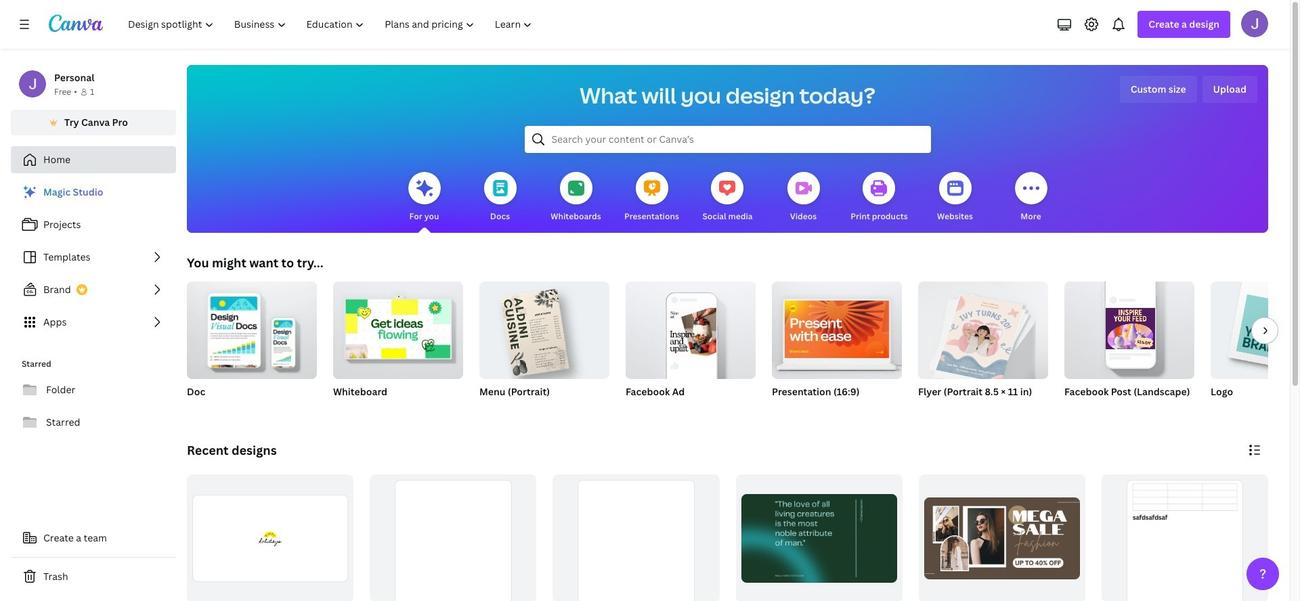 Task type: vqa. For each thing, say whether or not it's contained in the screenshot.
free
no



Task type: describe. For each thing, give the bounding box(es) containing it.
Search search field
[[552, 127, 904, 152]]

top level navigation element
[[119, 11, 544, 38]]



Task type: locate. For each thing, give the bounding box(es) containing it.
None search field
[[525, 126, 931, 153]]

list
[[11, 179, 176, 336]]

group
[[187, 276, 317, 416], [187, 276, 317, 379], [333, 276, 463, 416], [333, 276, 463, 379], [479, 276, 610, 416], [479, 276, 610, 379], [626, 276, 756, 416], [626, 276, 756, 379], [1065, 276, 1195, 416], [1065, 276, 1195, 379], [772, 282, 902, 416], [918, 282, 1048, 416], [1211, 282, 1300, 416], [1211, 282, 1300, 379], [187, 475, 354, 601], [370, 475, 537, 601], [553, 475, 720, 601], [919, 475, 1086, 601], [1102, 475, 1268, 601]]

jacob simon image
[[1241, 10, 1268, 37]]



